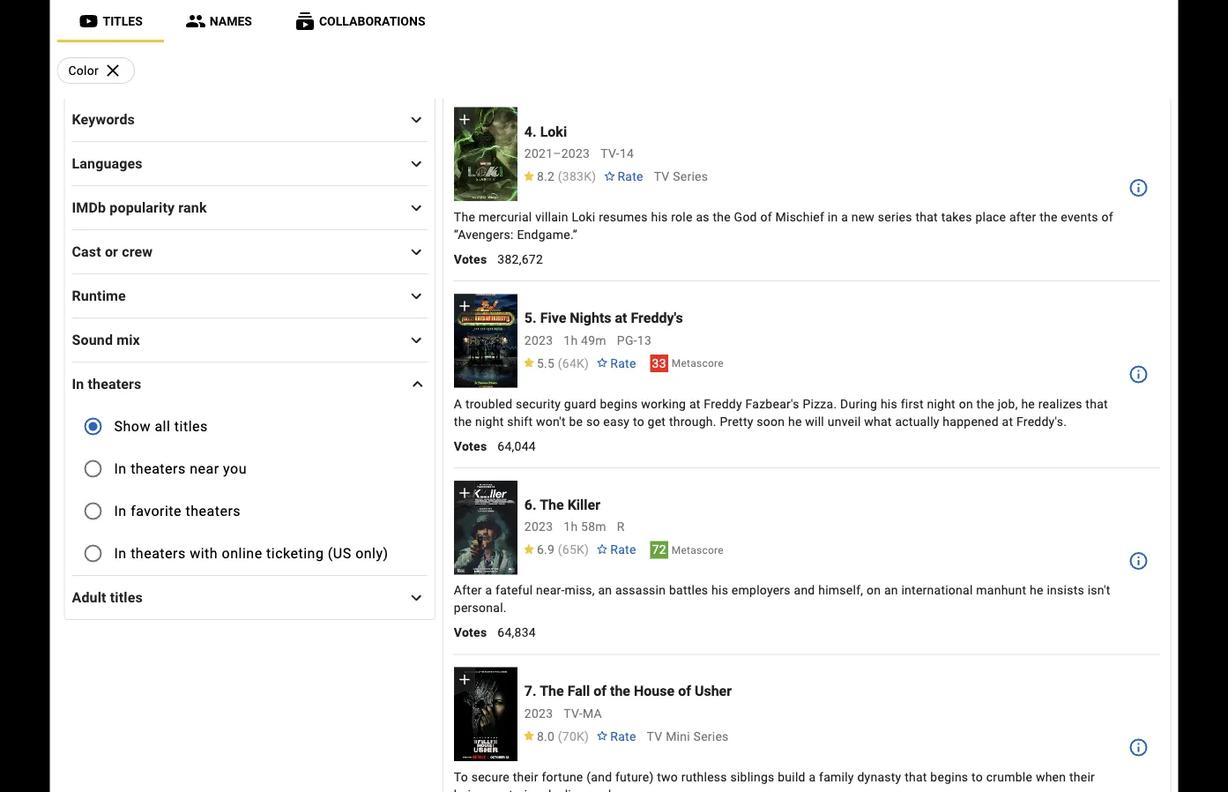 Task type: vqa. For each thing, say whether or not it's contained in the screenshot.
bottom search
no



Task type: locate. For each thing, give the bounding box(es) containing it.
in down show
[[114, 460, 127, 477]]

add image left the 5.
[[456, 297, 474, 315]]

when
[[1036, 770, 1067, 784]]

the down a at the left of the page
[[454, 414, 472, 429]]

color button
[[57, 57, 135, 84]]

2 1h from the top
[[564, 520, 578, 534]]

of left usher
[[679, 683, 692, 700]]

0 vertical spatial series
[[673, 169, 709, 184]]

1 horizontal spatial his
[[712, 583, 729, 598]]

their up mysteriously
[[513, 770, 539, 784]]

1 horizontal spatial an
[[885, 583, 899, 598]]

the inside 'the mercurial villain loki resumes his role as the god of mischief in a new series that takes place after the events of "avengers: endgame."'
[[454, 210, 476, 224]]

actually
[[896, 414, 940, 429]]

1 vertical spatial star border inline image
[[597, 358, 609, 368]]

0 horizontal spatial an
[[599, 583, 612, 598]]

troubled
[[466, 396, 513, 411]]

a inside after a fateful near-miss, an assassin battles his employers and himself, on an international manhunt he insists isn't personal.
[[486, 583, 493, 598]]

radio button unchecked image up in favorite theaters radio
[[82, 458, 104, 480]]

2 vertical spatial that
[[905, 770, 928, 784]]

die,
[[561, 787, 581, 792]]

votes down 'personal.'
[[454, 625, 487, 640]]

0 vertical spatial 2023
[[525, 333, 553, 348]]

star border inline image down 58m
[[597, 544, 609, 554]]

see more information about the fall of the house of usher image
[[1129, 737, 1150, 758]]

in favorite theaters
[[114, 502, 241, 519]]

mercurial
[[479, 210, 532, 224]]

to left crumble
[[972, 770, 984, 784]]

0 vertical spatial on
[[960, 396, 974, 411]]

add image
[[456, 484, 474, 502], [456, 671, 474, 688]]

star inline image inside imdb rating: 8.0 element
[[523, 731, 535, 741]]

in for in favorite theaters
[[114, 502, 127, 519]]

2 vertical spatial votes
[[454, 625, 487, 640]]

chevron right image for adult titles
[[406, 587, 427, 608]]

1 star inline image from the top
[[523, 358, 535, 368]]

1 horizontal spatial to
[[972, 770, 984, 784]]

2 horizontal spatial his
[[881, 396, 898, 411]]

1 1h from the top
[[564, 333, 578, 348]]

family
[[820, 770, 855, 784]]

1 vertical spatial tv
[[647, 729, 663, 744]]

chevron right image inside in theaters dropdown button
[[407, 374, 428, 395]]

chevron right image
[[406, 109, 427, 130], [406, 153, 427, 174], [406, 197, 427, 218], [406, 241, 427, 262], [406, 285, 427, 307], [406, 329, 427, 351], [407, 374, 428, 395], [406, 587, 427, 608]]

night
[[928, 396, 956, 411], [475, 414, 504, 429]]

) for 7. the fall of the house of usher
[[585, 729, 590, 744]]

1 vertical spatial to
[[972, 770, 984, 784]]

star border inline image
[[604, 171, 616, 181], [597, 358, 609, 368], [597, 544, 609, 554]]

chevron right image inside cast or crew dropdown button
[[406, 241, 427, 262]]

2 2023 from the top
[[525, 520, 553, 534]]

metascore for 6. the killer
[[672, 544, 724, 556]]

( for 6.
[[558, 543, 563, 557]]

1 horizontal spatial their
[[1070, 770, 1096, 784]]

loki up 2021–2023
[[540, 123, 567, 140]]

rate button
[[597, 161, 651, 193], [590, 348, 644, 379], [590, 534, 644, 566], [590, 721, 644, 753]]

3 2023 from the top
[[525, 706, 553, 721]]

0 horizontal spatial at
[[615, 310, 628, 326]]

3 votes from the top
[[454, 625, 487, 640]]

tv- for the
[[564, 706, 583, 721]]

begins left crumble
[[931, 770, 969, 784]]

star inline image for 6.
[[523, 544, 535, 554]]

an left international
[[885, 583, 899, 598]]

1 vertical spatial 1h
[[564, 520, 578, 534]]

chevron right image for languages
[[406, 153, 427, 174]]

tv for 4. loki
[[654, 169, 670, 184]]

michael fassbender in the killer (2023) image
[[454, 481, 518, 575]]

theaters up favorite
[[131, 460, 186, 477]]

one
[[584, 787, 605, 792]]

votes
[[454, 252, 487, 267], [454, 439, 487, 453], [454, 625, 487, 640]]

1 horizontal spatial at
[[690, 396, 701, 411]]

1 ( from the top
[[558, 169, 563, 184]]

the mercurial villain loki resumes his role as the god of mischief in a new series that takes place after the events of "avengers: endgame."
[[454, 210, 1114, 242]]

2 horizontal spatial a
[[842, 210, 849, 224]]

4 ( from the top
[[558, 729, 563, 744]]

that left takes on the right of the page
[[916, 210, 939, 224]]

in left favorite
[[114, 502, 127, 519]]

his right battles
[[712, 583, 729, 598]]

only)
[[356, 545, 389, 562]]

happened
[[943, 414, 999, 429]]

near
[[190, 460, 219, 477]]

votes down a at the left of the page
[[454, 439, 487, 453]]

in for in theaters
[[72, 376, 84, 393]]

on right himself,
[[867, 583, 881, 598]]

tv- right 2021–2023
[[601, 146, 620, 161]]

metascore inside 72 metascore
[[672, 544, 724, 556]]

mix
[[117, 332, 140, 348]]

fall
[[568, 683, 590, 700]]

that right realizes
[[1086, 396, 1109, 411]]

4. loki
[[525, 123, 567, 140]]

1 horizontal spatial on
[[960, 396, 974, 411]]

a troubled security guard begins working at freddy fazbear's pizza. during his first night on the job, he realizes that the night shift won't be so easy to get through. pretty soon he will unveil what actually happened at freddy's.
[[454, 396, 1109, 429]]

in for in theaters with online ticketing (us only)
[[114, 545, 127, 562]]

1 add image from the top
[[456, 111, 474, 129]]

0 vertical spatial radio button unchecked image
[[82, 458, 104, 480]]

group for 7.
[[454, 667, 518, 761]]

2 metascore from the top
[[672, 544, 724, 556]]

fateful
[[496, 583, 533, 598]]

radio button unchecked image down in favorite theaters radio
[[82, 543, 104, 564]]

1 vertical spatial radio button unchecked image
[[82, 501, 104, 522]]

on up the happened
[[960, 396, 974, 411]]

4. loki link
[[525, 123, 567, 140]]

star inline image left 6.9
[[523, 544, 535, 554]]

freddy
[[704, 396, 743, 411]]

2023 down 6.
[[525, 520, 553, 534]]

In theaters with online ticketing (US only) radio
[[72, 532, 114, 574]]

chevron right image inside sound mix "dropdown button"
[[406, 329, 427, 351]]

star border inline image for loki
[[604, 171, 616, 181]]

fortune
[[542, 770, 584, 784]]

1 horizontal spatial titles
[[175, 418, 208, 434]]

0 vertical spatial he
[[1022, 396, 1036, 411]]

metascore inside 33 metascore
[[672, 357, 724, 370]]

2 radio button unchecked image from the top
[[82, 501, 104, 522]]

star inline image for 4.
[[523, 171, 535, 181]]

in
[[72, 376, 84, 393], [114, 460, 127, 477], [114, 502, 127, 519], [114, 545, 127, 562]]

in up show all titles 'option'
[[72, 376, 84, 393]]

2023 down the 5.
[[525, 333, 553, 348]]

star border inline image down tv-14
[[604, 171, 616, 181]]

1 vertical spatial 2023
[[525, 520, 553, 534]]

the
[[454, 210, 476, 224], [540, 496, 564, 513], [540, 683, 564, 700]]

group for 5.
[[454, 294, 518, 388]]

his up what
[[881, 396, 898, 411]]

1h for nights
[[564, 333, 578, 348]]

fazbear's
[[746, 396, 800, 411]]

1h left 58m
[[564, 520, 578, 534]]

2 add image from the top
[[456, 671, 474, 688]]

a right in
[[842, 210, 849, 224]]

4 group from the top
[[454, 667, 518, 761]]

) for 5. five nights at freddy's
[[585, 356, 590, 371]]

0 vertical spatial add image
[[456, 111, 474, 129]]

6.9
[[537, 543, 555, 557]]

an
[[599, 583, 612, 598], [885, 583, 899, 598]]

freddy's.
[[1017, 414, 1068, 429]]

radio button checked image
[[82, 416, 104, 437]]

1 vertical spatial add image
[[456, 671, 474, 688]]

5. five nights at freddy's link
[[525, 310, 683, 326]]

in
[[828, 210, 838, 224]]

his left role
[[651, 210, 668, 224]]

64,834
[[498, 625, 536, 640]]

( right 5.5 at the left of page
[[558, 356, 563, 371]]

1 vertical spatial titles
[[110, 589, 143, 606]]

(
[[558, 169, 563, 184], [558, 356, 563, 371], [558, 543, 563, 557], [558, 729, 563, 744]]

he right job,
[[1022, 396, 1036, 411]]

1 vertical spatial tv-
[[564, 706, 583, 721]]

1 add image from the top
[[456, 484, 474, 502]]

the
[[713, 210, 731, 224], [1040, 210, 1058, 224], [977, 396, 995, 411], [454, 414, 472, 429], [610, 683, 631, 700]]

group left 4.
[[454, 107, 518, 201]]

2 vertical spatial his
[[712, 583, 729, 598]]

see more information about five nights at freddy's image
[[1129, 364, 1150, 385]]

add image for 4.
[[456, 111, 474, 129]]

in up the "adult titles" in the left of the page
[[114, 545, 127, 562]]

0 horizontal spatial titles
[[110, 589, 143, 606]]

0 vertical spatial a
[[842, 210, 849, 224]]

8.0
[[537, 729, 555, 744]]

their right the when
[[1070, 770, 1096, 784]]

1 vertical spatial votes
[[454, 439, 487, 453]]

0 horizontal spatial night
[[475, 414, 504, 429]]

star inline image inside imdb rating: 6.9 'element'
[[523, 544, 535, 554]]

at down job,
[[1003, 414, 1014, 429]]

votes for killer
[[454, 625, 487, 640]]

chevron right image inside languages dropdown button
[[406, 153, 427, 174]]

chevron right image for in theaters
[[407, 374, 428, 395]]

0 vertical spatial votes
[[454, 252, 487, 267]]

6. the killer link
[[525, 496, 601, 513]]

begins up easy
[[600, 396, 638, 411]]

crumble
[[987, 770, 1033, 784]]

0 vertical spatial night
[[928, 396, 956, 411]]

cast or crew button
[[72, 230, 428, 273]]

that right dynasty
[[905, 770, 928, 784]]

tv- up the 70k
[[564, 706, 583, 721]]

working
[[641, 396, 687, 411]]

in for in theaters near you
[[114, 460, 127, 477]]

1 vertical spatial on
[[867, 583, 881, 598]]

as
[[696, 210, 710, 224]]

add image left 7.
[[456, 671, 474, 688]]

0 vertical spatial tv
[[654, 169, 670, 184]]

1 vertical spatial the
[[540, 496, 564, 513]]

2 votes from the top
[[454, 439, 487, 453]]

( for 5.
[[558, 356, 563, 371]]

theaters for in theaters near you
[[131, 460, 186, 477]]

star inline image left 8.2
[[523, 171, 535, 181]]

1 vertical spatial star inline image
[[523, 731, 535, 741]]

titles right adult
[[110, 589, 143, 606]]

loki right villain
[[572, 210, 596, 224]]

0 horizontal spatial on
[[867, 583, 881, 598]]

2 add image from the top
[[456, 297, 474, 315]]

mysteriously
[[485, 787, 558, 792]]

star inline image
[[523, 358, 535, 368], [523, 731, 535, 741]]

group left the 5.
[[454, 294, 518, 388]]

0 vertical spatial 1h
[[564, 333, 578, 348]]

titles
[[175, 418, 208, 434], [110, 589, 143, 606]]

group left 7.
[[454, 667, 518, 761]]

endgame."
[[517, 227, 578, 242]]

2023 for 7.
[[525, 706, 553, 721]]

add image left 6.
[[456, 484, 474, 502]]

14
[[620, 146, 634, 161]]

( for 7.
[[558, 729, 563, 744]]

to left get
[[633, 414, 645, 429]]

see more information about the killer image
[[1129, 551, 1150, 572]]

he left insists at the right of page
[[1030, 583, 1044, 598]]

2 horizontal spatial at
[[1003, 414, 1014, 429]]

adult titles button
[[72, 576, 428, 618]]

0 vertical spatial to
[[633, 414, 645, 429]]

group left 6.
[[454, 481, 518, 575]]

add image for 5.
[[456, 297, 474, 315]]

metascore right 33
[[672, 357, 724, 370]]

1 their from the left
[[513, 770, 539, 784]]

resumes
[[599, 210, 648, 224]]

add image
[[456, 111, 474, 129], [456, 297, 474, 315]]

siblings
[[731, 770, 775, 784]]

2 vertical spatial he
[[1030, 583, 1044, 598]]

5.5 ( 64k )
[[537, 356, 590, 371]]

1 horizontal spatial begins
[[931, 770, 969, 784]]

1 2023 from the top
[[525, 333, 553, 348]]

2 star inline image from the top
[[523, 731, 535, 741]]

tab list
[[57, 0, 1172, 42]]

2 an from the left
[[885, 583, 899, 598]]

tv series
[[654, 169, 709, 184]]

star inline image inside imdb rating: 8.2 element
[[523, 171, 535, 181]]

the left the house
[[610, 683, 631, 700]]

1 vertical spatial night
[[475, 414, 504, 429]]

chevron right image for imdb popularity rank
[[406, 197, 427, 218]]

he
[[1022, 396, 1036, 411], [789, 414, 802, 429], [1030, 583, 1044, 598]]

0 horizontal spatial begins
[[600, 396, 638, 411]]

on
[[960, 396, 974, 411], [867, 583, 881, 598]]

( right 8.2
[[558, 169, 563, 184]]

2 star inline image from the top
[[523, 544, 535, 554]]

1 star inline image from the top
[[523, 171, 535, 181]]

2023 down 7.
[[525, 706, 553, 721]]

( right 6.9
[[558, 543, 563, 557]]

star inline image inside imdb rating: 5.5 "element"
[[523, 358, 535, 368]]

titles
[[103, 14, 143, 28]]

1 horizontal spatial night
[[928, 396, 956, 411]]

nights
[[570, 310, 612, 326]]

radio button unchecked image
[[82, 458, 104, 480], [82, 501, 104, 522], [82, 543, 104, 564]]

1 vertical spatial he
[[789, 414, 802, 429]]

in theaters
[[72, 376, 142, 393]]

1 metascore from the top
[[672, 357, 724, 370]]

online
[[222, 545, 263, 562]]

0 horizontal spatial tv-
[[564, 706, 583, 721]]

an right miss,
[[599, 583, 612, 598]]

the up "avengers:
[[454, 210, 476, 224]]

add image for 6. the killer
[[456, 484, 474, 502]]

) for 6. the killer
[[585, 543, 590, 557]]

at up 'pg-'
[[615, 310, 628, 326]]

rate button for 4. loki
[[597, 161, 651, 193]]

6.
[[525, 496, 537, 513]]

0 vertical spatial star border inline image
[[604, 171, 616, 181]]

group for 6.
[[454, 481, 518, 575]]

65k
[[563, 543, 585, 557]]

5.5
[[537, 356, 555, 371]]

2 vertical spatial the
[[540, 683, 564, 700]]

names tab
[[164, 0, 273, 42]]

popularity
[[110, 199, 175, 216]]

names
[[210, 14, 252, 28]]

2 vertical spatial radio button unchecked image
[[82, 543, 104, 564]]

star inline image
[[523, 171, 535, 181], [523, 544, 535, 554]]

chevron right image inside runtime dropdown button
[[406, 285, 427, 307]]

0 vertical spatial add image
[[456, 484, 474, 502]]

star inline image left 8.0
[[523, 731, 535, 741]]

1 horizontal spatial tv-
[[601, 146, 620, 161]]

in inside dropdown button
[[72, 376, 84, 393]]

the inside 7. the fall of the house of usher link
[[610, 683, 631, 700]]

1 vertical spatial that
[[1086, 396, 1109, 411]]

0 vertical spatial tv-
[[601, 146, 620, 161]]

that inside to secure their fortune (and future) two ruthless siblings build a family dynasty that begins to crumble when their heirs mysteriously die, one by one.
[[905, 770, 928, 784]]

theaters down near
[[186, 502, 241, 519]]

chevron right image for cast or crew
[[406, 241, 427, 262]]

1h left 49m
[[564, 333, 578, 348]]

rate down 14
[[618, 169, 644, 184]]

0 horizontal spatial their
[[513, 770, 539, 784]]

chevron right image inside adult titles dropdown button
[[406, 587, 427, 608]]

( right 8.0
[[558, 729, 563, 744]]

0 vertical spatial his
[[651, 210, 668, 224]]

tv-
[[601, 146, 620, 161], [564, 706, 583, 721]]

1 group from the top
[[454, 107, 518, 201]]

chevron right image inside keywords dropdown button
[[406, 109, 427, 130]]

theaters down favorite
[[131, 545, 186, 562]]

6.9 ( 65k )
[[537, 543, 590, 557]]

he left will on the right of the page
[[789, 414, 802, 429]]

2023 for 6.
[[525, 520, 553, 534]]

0 vertical spatial begins
[[600, 396, 638, 411]]

a right build
[[809, 770, 816, 784]]

1 horizontal spatial loki
[[572, 210, 596, 224]]

0 vertical spatial that
[[916, 210, 939, 224]]

imdb rating: 8.2 element
[[523, 169, 597, 184]]

radio button unchecked image up in theaters with online ticketing (us only) radio
[[82, 501, 104, 522]]

0 horizontal spatial loki
[[540, 123, 567, 140]]

the left job,
[[977, 396, 995, 411]]

star inline image left 5.5 at the left of page
[[523, 358, 535, 368]]

adult
[[72, 589, 106, 606]]

votes for nights
[[454, 439, 487, 453]]

titles inside dropdown button
[[110, 589, 143, 606]]

add image left 4.
[[456, 111, 474, 129]]

star border inline image down 49m
[[597, 358, 609, 368]]

rate for 5. five nights at freddy's
[[611, 356, 637, 371]]

that inside a troubled security guard begins working at freddy fazbear's pizza. during his first night on the job, he realizes that the night shift won't be so easy to get through. pretty soon he will unveil what actually happened at freddy's.
[[1086, 396, 1109, 411]]

series right mini
[[694, 729, 729, 744]]

3 radio button unchecked image from the top
[[82, 543, 104, 564]]

3 group from the top
[[454, 481, 518, 575]]

theaters down sound mix
[[88, 376, 142, 393]]

titles right all
[[175, 418, 208, 434]]

a inside to secure their fortune (and future) two ruthless siblings build a family dynasty that begins to crumble when their heirs mysteriously die, one by one.
[[809, 770, 816, 784]]

series up role
[[673, 169, 709, 184]]

the right 6.
[[540, 496, 564, 513]]

0 vertical spatial loki
[[540, 123, 567, 140]]

a
[[454, 396, 462, 411]]

the for 6.
[[540, 496, 564, 513]]

2 vertical spatial star border inline image
[[597, 544, 609, 554]]

1 vertical spatial star inline image
[[523, 544, 535, 554]]

3 ( from the top
[[558, 543, 563, 557]]

that inside 'the mercurial villain loki resumes his role as the god of mischief in a new series that takes place after the events of "avengers: endgame."'
[[916, 210, 939, 224]]

chevron right image inside imdb popularity rank dropdown button
[[406, 197, 427, 218]]

at up through.
[[690, 396, 701, 411]]

night down troubled on the left bottom of the page
[[475, 414, 504, 429]]

cast or crew
[[72, 243, 153, 260]]

votes down "avengers:
[[454, 252, 487, 267]]

theaters inside dropdown button
[[88, 376, 142, 393]]

1 vertical spatial loki
[[572, 210, 596, 224]]

star border inline image for five
[[597, 358, 609, 368]]

runtime button
[[72, 274, 428, 317]]

2 vertical spatial a
[[809, 770, 816, 784]]

imdb rating: 5.5 element
[[523, 356, 590, 371]]

0 vertical spatial star inline image
[[523, 358, 535, 368]]

all
[[155, 418, 171, 434]]

kevin foster, jess weiss, roger joseph manning jr., jade kindar-martin, and kellen goff in five nights at freddy's (2023) image
[[454, 294, 518, 388]]

rate down 'pg-'
[[611, 356, 637, 371]]

titles tab
[[57, 0, 164, 42]]

the right 7.
[[540, 683, 564, 700]]

radio button unchecked image for in favorite theaters
[[82, 501, 104, 522]]

group
[[454, 107, 518, 201], [454, 294, 518, 388], [454, 481, 518, 575], [454, 667, 518, 761]]

employers
[[732, 583, 791, 598]]

6. the killer
[[525, 496, 601, 513]]

0 horizontal spatial his
[[651, 210, 668, 224]]

star border inline image for the
[[597, 544, 609, 554]]

subscriptions image
[[295, 11, 316, 32]]

2 group from the top
[[454, 294, 518, 388]]

loki
[[540, 123, 567, 140], [572, 210, 596, 224]]

metascore right 72
[[672, 544, 724, 556]]

1 radio button unchecked image from the top
[[82, 458, 104, 480]]

to inside a troubled security guard begins working at freddy fazbear's pizza. during his first night on the job, he realizes that the night shift won't be so easy to get through. pretty soon he will unveil what actually happened at freddy's.
[[633, 414, 645, 429]]

2 vertical spatial 2023
[[525, 706, 553, 721]]

1h 58m
[[564, 520, 607, 534]]

0 vertical spatial star inline image
[[523, 171, 535, 181]]

rate right star border inline image
[[611, 729, 637, 744]]

a up 'personal.'
[[486, 583, 493, 598]]

see more information about loki image
[[1129, 177, 1150, 198]]

1 vertical spatial a
[[486, 583, 493, 598]]

0 vertical spatial the
[[454, 210, 476, 224]]

1 vertical spatial series
[[694, 729, 729, 744]]

0 vertical spatial metascore
[[672, 357, 724, 370]]

0 horizontal spatial a
[[486, 583, 493, 598]]

will
[[806, 414, 825, 429]]

1 horizontal spatial a
[[809, 770, 816, 784]]

night right first at bottom right
[[928, 396, 956, 411]]

7. the fall of the house of usher
[[525, 683, 732, 700]]

1 vertical spatial metascore
[[672, 544, 724, 556]]

1 vertical spatial begins
[[931, 770, 969, 784]]

group for 4.
[[454, 107, 518, 201]]

1 vertical spatial add image
[[456, 297, 474, 315]]

1 vertical spatial his
[[881, 396, 898, 411]]

begins inside to secure their fortune (and future) two ruthless siblings build a family dynasty that begins to crumble when their heirs mysteriously die, one by one.
[[931, 770, 969, 784]]

1 votes from the top
[[454, 252, 487, 267]]

2021–2023
[[525, 146, 590, 161]]

their
[[513, 770, 539, 784], [1070, 770, 1096, 784]]

0 horizontal spatial to
[[633, 414, 645, 429]]

2 ( from the top
[[558, 356, 563, 371]]

rate down r
[[611, 543, 637, 557]]

imdb popularity rank button
[[72, 186, 428, 228]]



Task type: describe. For each thing, give the bounding box(es) containing it.
in theaters button
[[72, 363, 428, 405]]

add image for 7. the fall of the house of usher
[[456, 671, 474, 688]]

on inside after a fateful near-miss, an assassin battles his employers and himself, on an international manhunt he insists isn't personal.
[[867, 583, 881, 598]]

two
[[657, 770, 678, 784]]

r
[[617, 520, 625, 534]]

imdb rating: 6.9 element
[[523, 543, 590, 557]]

mischief
[[776, 210, 825, 224]]

rank
[[178, 199, 207, 216]]

imdb
[[72, 199, 106, 216]]

first
[[901, 396, 924, 411]]

to inside to secure their fortune (and future) two ruthless siblings build a family dynasty that begins to crumble when their heirs mysteriously die, one by one.
[[972, 770, 984, 784]]

7.
[[525, 683, 537, 700]]

god
[[735, 210, 758, 224]]

and
[[794, 583, 816, 598]]

keywords button
[[72, 98, 428, 140]]

people image
[[185, 11, 206, 32]]

In theaters near you radio
[[72, 447, 114, 490]]

series
[[879, 210, 913, 224]]

five
[[540, 310, 567, 326]]

sound
[[72, 332, 113, 348]]

through.
[[669, 414, 717, 429]]

easy
[[604, 414, 630, 429]]

1 an from the left
[[599, 583, 612, 598]]

( for 4.
[[558, 169, 563, 184]]

rate for 4. loki
[[618, 169, 644, 184]]

you
[[223, 460, 247, 477]]

0 vertical spatial titles
[[175, 418, 208, 434]]

clear image
[[99, 58, 123, 83]]

color
[[68, 63, 99, 78]]

sound mix button
[[72, 318, 428, 361]]

theaters for in theaters
[[88, 376, 142, 393]]

1 vertical spatial at
[[690, 396, 701, 411]]

of right fall
[[594, 683, 607, 700]]

imdb popularity rank
[[72, 199, 207, 216]]

after a fateful near-miss, an assassin battles his employers and himself, on an international manhunt he insists isn't personal.
[[454, 583, 1111, 615]]

theaters for in theaters with online ticketing (us only)
[[131, 545, 186, 562]]

rate button for 5. five nights at freddy's
[[590, 348, 644, 379]]

imdb rating: 8.0 element
[[523, 729, 590, 744]]

tv- for loki
[[601, 146, 620, 161]]

collaborations tab
[[273, 0, 447, 42]]

rate button for 6. the killer
[[590, 534, 644, 566]]

to secure their fortune (and future) two ruthless siblings build a family dynasty that begins to crumble when their heirs mysteriously die, one by one.
[[454, 770, 1096, 792]]

show all titles
[[114, 418, 208, 434]]

chevron right image for sound mix
[[406, 329, 427, 351]]

after
[[454, 583, 482, 598]]

himself,
[[819, 583, 864, 598]]

one.
[[625, 787, 650, 792]]

keywords
[[72, 111, 135, 128]]

7. the fall of the house of usher link
[[525, 683, 732, 700]]

of right the events
[[1102, 210, 1114, 224]]

secure
[[472, 770, 510, 784]]

radio button unchecked image for in theaters with online ticketing (us only)
[[82, 543, 104, 564]]

chevron right image for keywords
[[406, 109, 427, 130]]

the right after
[[1040, 210, 1058, 224]]

tom hiddleston in loki (2021) image
[[454, 107, 518, 201]]

his inside a troubled security guard begins working at freddy fazbear's pizza. during his first night on the job, he realizes that the night shift won't be so easy to get through. pretty soon he will unveil what actually happened at freddy's.
[[881, 396, 898, 411]]

2 their from the left
[[1070, 770, 1096, 784]]

the right as
[[713, 210, 731, 224]]

a inside 'the mercurial villain loki resumes his role as the god of mischief in a new series that takes place after the events of "avengers: endgame."'
[[842, 210, 849, 224]]

shift
[[507, 414, 533, 429]]

unveil
[[828, 414, 861, 429]]

be
[[569, 414, 583, 429]]

49m
[[581, 333, 607, 348]]

star inline image for 7.
[[523, 731, 535, 741]]

Show all titles radio
[[72, 405, 114, 447]]

1h 49m
[[564, 333, 607, 348]]

72 metascore
[[652, 543, 724, 557]]

role
[[672, 210, 693, 224]]

33 metascore
[[652, 356, 724, 371]]

) for 4. loki
[[592, 169, 597, 184]]

8.0 ( 70k )
[[537, 729, 590, 744]]

place
[[976, 210, 1007, 224]]

languages
[[72, 155, 143, 172]]

58m
[[581, 520, 607, 534]]

adult titles
[[72, 589, 143, 606]]

miss,
[[565, 583, 595, 598]]

his inside 'the mercurial villain loki resumes his role as the god of mischief in a new series that takes place after the events of "avengers: endgame."'
[[651, 210, 668, 224]]

events
[[1062, 210, 1099, 224]]

carla gugino in the fall of the house of usher (2023) image
[[454, 667, 518, 761]]

metascore for 5. five nights at freddy's
[[672, 357, 724, 370]]

33
[[652, 356, 667, 371]]

usher
[[695, 683, 732, 700]]

chevron right image for runtime
[[406, 285, 427, 307]]

pg-13
[[617, 333, 652, 348]]

of right god
[[761, 210, 773, 224]]

won't
[[536, 414, 566, 429]]

job,
[[998, 396, 1019, 411]]

rate button for 7. the fall of the house of usher
[[590, 721, 644, 753]]

soon
[[757, 414, 785, 429]]

rate for 7. the fall of the house of usher
[[611, 729, 637, 744]]

2023 for 5.
[[525, 333, 553, 348]]

takes
[[942, 210, 973, 224]]

international
[[902, 583, 974, 598]]

radio button unchecked image for in theaters near you
[[82, 458, 104, 480]]

In favorite theaters radio
[[72, 490, 114, 532]]

with
[[190, 545, 218, 562]]

to
[[454, 770, 468, 784]]

2 vertical spatial at
[[1003, 414, 1014, 429]]

realizes
[[1039, 396, 1083, 411]]

64,044
[[498, 439, 536, 453]]

guard
[[564, 396, 597, 411]]

0 vertical spatial at
[[615, 310, 628, 326]]

tab list containing titles
[[57, 0, 1172, 42]]

rate for 6. the killer
[[611, 543, 637, 557]]

so
[[587, 414, 600, 429]]

loki inside 'the mercurial villain loki resumes his role as the god of mischief in a new series that takes place after the events of "avengers: endgame."'
[[572, 210, 596, 224]]

build
[[778, 770, 806, 784]]

begins inside a troubled security guard begins working at freddy fazbear's pizza. during his first night on the job, he realizes that the night shift won't be so easy to get through. pretty soon he will unveil what actually happened at freddy's.
[[600, 396, 638, 411]]

he inside after a fateful near-miss, an assassin battles his employers and himself, on an international manhunt he insists isn't personal.
[[1030, 583, 1044, 598]]

collaborations
[[319, 14, 426, 28]]

youtube image
[[78, 11, 99, 32]]

on inside a troubled security guard begins working at freddy fazbear's pizza. during his first night on the job, he realizes that the night shift won't be so easy to get through. pretty soon he will unveil what actually happened at freddy's.
[[960, 396, 974, 411]]

isn't
[[1088, 583, 1111, 598]]

1h for killer
[[564, 520, 578, 534]]

tv for 7. the fall of the house of usher
[[647, 729, 663, 744]]

assassin
[[616, 583, 666, 598]]

star inline image for 5.
[[523, 358, 535, 368]]

tv mini series
[[647, 729, 729, 744]]

64k
[[563, 356, 585, 371]]

after
[[1010, 210, 1037, 224]]

show
[[114, 418, 151, 434]]

ruthless
[[682, 770, 728, 784]]

star border inline image
[[597, 731, 609, 741]]

ticketing
[[266, 545, 324, 562]]

killer
[[568, 496, 601, 513]]

his inside after a fateful near-miss, an assassin battles his employers and himself, on an international manhunt he insists isn't personal.
[[712, 583, 729, 598]]

the for 7.
[[540, 683, 564, 700]]

4.
[[525, 123, 537, 140]]

13
[[638, 333, 652, 348]]



